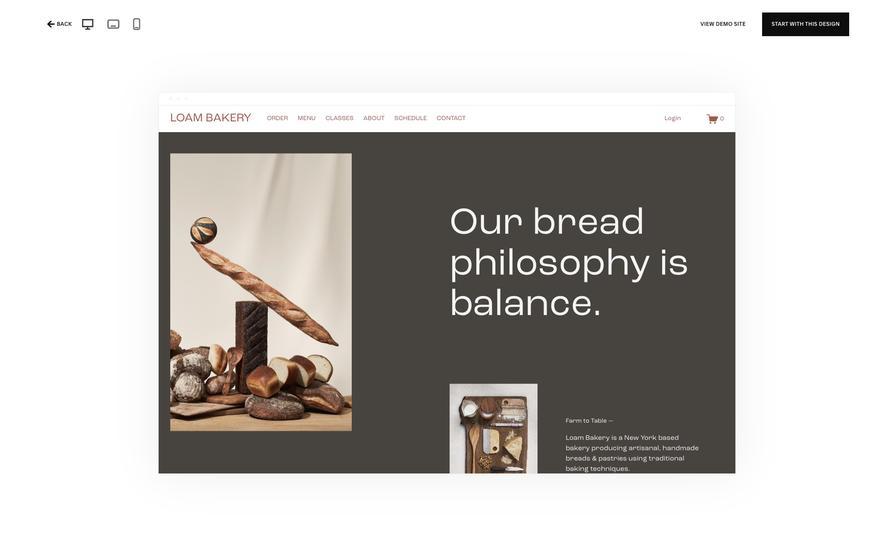 Task type: locate. For each thing, give the bounding box(es) containing it.
1 - from the left
[[61, 22, 64, 30]]

-
[[61, 22, 64, 30], [95, 22, 98, 30], [147, 22, 149, 30], [168, 22, 170, 30], [211, 22, 213, 30], [244, 22, 247, 30], [278, 22, 281, 30]]

- right blog
[[168, 22, 170, 30]]

local
[[282, 22, 300, 30]]

3 - from the left
[[147, 22, 149, 30]]

- right courses
[[244, 22, 247, 30]]

- right store
[[61, 22, 64, 30]]

services
[[248, 22, 276, 30]]

- left the preview template on a tablet device image
[[95, 22, 98, 30]]

2 - from the left
[[95, 22, 98, 30]]

view
[[701, 21, 714, 27]]

- left blog
[[147, 22, 149, 30]]

with
[[790, 21, 804, 27]]

wesley image
[[69, 429, 302, 542]]

back
[[57, 21, 72, 27]]

view demo site
[[701, 21, 746, 27]]

view demo site link
[[701, 12, 746, 36]]

preview template on a tablet device image
[[105, 17, 121, 31]]

- left courses
[[211, 22, 213, 30]]

- left local
[[278, 22, 281, 30]]

portfolio
[[66, 22, 94, 30]]

loam image
[[69, 61, 302, 371]]

mariana image
[[331, 429, 563, 542]]

store
[[42, 22, 60, 30]]

jotterpress image
[[592, 429, 825, 542]]

this
[[805, 21, 818, 27]]

memberships
[[100, 22, 145, 30]]



Task type: vqa. For each thing, say whether or not it's contained in the screenshot.
Demo
yes



Task type: describe. For each thing, give the bounding box(es) containing it.
demo
[[716, 21, 733, 27]]

camdez image
[[331, 61, 563, 371]]

remove laurie from your favorites list image
[[809, 13, 818, 23]]

business
[[302, 22, 331, 30]]

6 - from the left
[[244, 22, 247, 30]]

start with this design button
[[762, 12, 849, 36]]

design
[[819, 21, 840, 27]]

start
[[772, 21, 788, 27]]

start with this design
[[772, 21, 840, 27]]

blog
[[151, 22, 166, 30]]

scheduling
[[172, 22, 209, 30]]

4 - from the left
[[168, 22, 170, 30]]

remove loam from your favorites list image
[[285, 381, 295, 390]]

back button
[[45, 15, 74, 34]]

camdez
[[330, 380, 360, 389]]

site
[[734, 21, 746, 27]]

7 - from the left
[[278, 22, 281, 30]]

saltless image
[[592, 61, 825, 371]]

preview template on a desktop device image
[[79, 17, 96, 31]]

preview template on a mobile device image
[[130, 18, 143, 31]]

5 - from the left
[[211, 22, 213, 30]]

online
[[19, 22, 40, 30]]

courses
[[215, 22, 242, 30]]

online store - portfolio - memberships - blog - scheduling - courses - services - local business
[[19, 22, 331, 30]]



